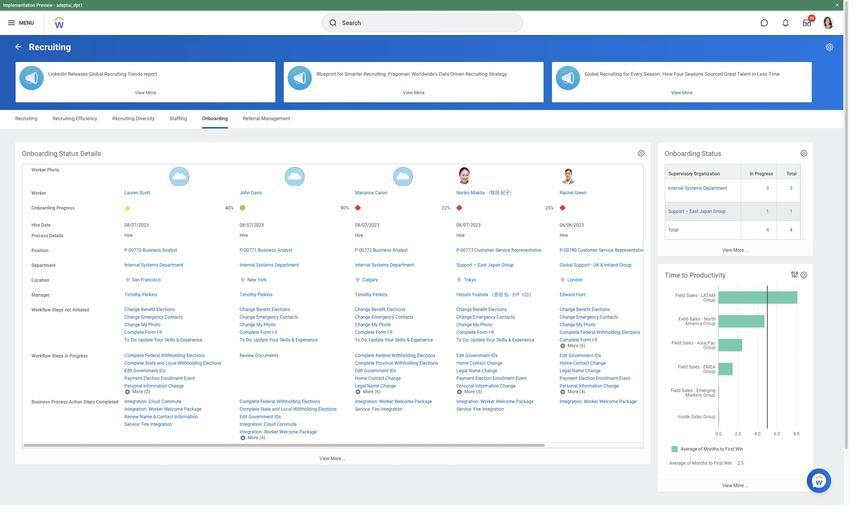 Task type: vqa. For each thing, say whether or not it's contained in the screenshot.
Edit Government IDs LINK associated with Integration: Worker Welcome Package
yes



Task type: describe. For each thing, give the bounding box(es) containing it.
2 hire element from the left
[[240, 231, 248, 238]]

onboarding status
[[665, 149, 722, 157]]

inbox large image
[[804, 19, 812, 27]]

contact inside items selected list
[[157, 414, 173, 420]]

tokyo
[[464, 277, 477, 283]]

skills for complete form i-9 "link" related to 4th change benefit elections "link" from the left
[[497, 337, 508, 343]]

1 3 button from the left
[[767, 185, 771, 191]]

emergency for complete form i-9 "link" corresponding to fourth change benefit elections "link" from right
[[257, 315, 279, 320]]

linkedin releases global recruiting trends report
[[48, 71, 157, 77]]

5 change benefit elections from the left
[[560, 307, 611, 312]]

form for complete form i-9 "link" corresponding to fourth change benefit elections "link" from right
[[261, 330, 271, 335]]

new york
[[248, 277, 267, 283]]

davis
[[251, 190, 262, 196]]

benefit for complete form i-9 "link" related to 4th change benefit elections "link" from the left
[[473, 307, 488, 312]]

internal systems department link down p-00770 business analyst
[[125, 261, 184, 268]]

internal systems department link inside row
[[669, 184, 728, 191]]

90%
[[341, 205, 349, 211]]

0 horizontal spatial group
[[502, 262, 514, 268]]

4 do: from the left
[[463, 337, 470, 343]]

supervisory organization button
[[666, 164, 742, 179]]

location image for new york
[[240, 277, 246, 283]]

5 emergency from the left
[[577, 315, 599, 320]]

tab list inside recruiting "main content"
[[8, 110, 837, 129]]

supervisory
[[669, 171, 693, 176]]

for inside global recruiting for every season: how four seasons sourced great talent in less time button
[[624, 71, 630, 77]]

1 update from the left
[[139, 337, 153, 343]]

referral management
[[243, 116, 291, 121]]

(6) for name
[[375, 389, 381, 394]]

internal systems department down p-00770 business analyst
[[125, 262, 184, 268]]

1 horizontal spatial service: fire integration
[[355, 407, 403, 412]]

japan inside onboarding status element
[[700, 209, 713, 214]]

2 change benefit elections link from the left
[[240, 305, 290, 312]]

election for more (5)
[[476, 376, 492, 381]]

implementation
[[3, 3, 35, 8]]

japan inside onboarding status details element
[[488, 262, 501, 268]]

workflow for workflow steps not initiated
[[32, 307, 51, 313]]

name for legal name change link associated with (5)
[[469, 368, 481, 374]]

systems up san francisco link
[[141, 262, 159, 268]]

0 horizontal spatial home contact change link
[[355, 374, 401, 381]]

5 change emergency contacts link from the left
[[560, 313, 619, 320]]

documents
[[255, 353, 279, 358]]

5 change emergency contacts from the left
[[560, 315, 619, 320]]

province
[[376, 361, 394, 366]]

personal information change for (5)
[[457, 383, 516, 389]]

calgary
[[363, 277, 378, 283]]

my for third change benefit elections "link" from the left's complete form i-9 "link"
[[372, 322, 378, 327]]

1 change benefit elections from the left
[[125, 307, 175, 312]]

change my photo link for complete form i-9 "link" corresponding to fourth change benefit elections "link" from right
[[240, 321, 276, 327]]

noriko makita （牧田 紀子） link
[[457, 189, 515, 196]]

1 vertical spatial commute
[[277, 422, 297, 427]]

onboarding status element
[[659, 142, 814, 256]]

complete for complete federal withholding elections link associated with integration: worker welcome package
[[240, 399, 260, 404]]

name for review name & contact information link
[[140, 414, 152, 420]]

0 vertical spatial commute
[[162, 399, 182, 404]]

internal for internal systems department link under p-00772 business analyst
[[355, 262, 371, 268]]

workflow steps not initiated
[[32, 307, 89, 313]]

1 timothy from the left
[[125, 292, 141, 297]]

change emergency contacts link for third change benefit elections "link" from the left's complete form i-9 "link"
[[355, 313, 414, 320]]

change my photo link for third change benefit elections "link" from the left's complete form i-9 "link"
[[355, 321, 391, 327]]

2 4 from the left
[[791, 228, 793, 233]]

4 update from the left
[[471, 337, 485, 343]]

support – east japan group inside row
[[669, 209, 726, 214]]

& for third change benefit elections "link" from the left
[[407, 337, 410, 343]]

efficiency
[[76, 116, 97, 121]]

1 change benefit elections link from the left
[[125, 305, 175, 312]]

... for onboarding status details
[[343, 456, 346, 461]]

（吉田
[[490, 292, 504, 297]]

in
[[751, 171, 754, 176]]

0 horizontal spatial legal
[[355, 383, 366, 389]]

complete federal withholding elections link for personal information change
[[125, 351, 205, 358]]

to for 5th change benefit elections "link" from right
[[125, 337, 130, 343]]

hiroshi
[[457, 292, 471, 297]]

0 horizontal spatial fire
[[142, 422, 149, 427]]

department up the location
[[32, 263, 56, 268]]

to do: update your skills & experience link for 5th change benefit elections "link" from right's complete form i-9 "link"
[[125, 336, 203, 343]]

1 vertical spatial process
[[51, 399, 68, 405]]

2.5
[[738, 461, 745, 466]]

internal systems department link down p-00772 business analyst
[[355, 261, 414, 268]]

worker photo
[[32, 167, 59, 173]]

your for complete form i-9 "link" related to 4th change benefit elections "link" from the left
[[487, 337, 496, 343]]

edit government ids for personal information change
[[125, 368, 166, 374]]

strategy
[[489, 71, 508, 77]]

1 4 from the left
[[767, 228, 770, 233]]

london
[[568, 277, 583, 283]]

steps for in
[[52, 353, 64, 359]]

0 vertical spatial integration: cloud commute link
[[125, 397, 182, 404]]

more (2)
[[133, 389, 150, 394]]

customer for 00780
[[578, 248, 598, 253]]

view for onboarding status
[[723, 248, 733, 253]]

internal systems department down p-00772 business analyst
[[355, 262, 414, 268]]

complete for 5th change benefit elections "link" from right's complete form i-9 "link"
[[125, 330, 144, 335]]

state for cloud
[[261, 407, 271, 412]]

noriko makita （牧田 紀子）
[[457, 190, 515, 196]]

0 vertical spatial details
[[80, 149, 101, 157]]

0 horizontal spatial legal name change link
[[355, 382, 396, 389]]

personal information change link for more (4)
[[560, 382, 620, 389]]

staffing
[[170, 116, 187, 121]]

complete federal withholding elections link for integration: worker welcome package
[[240, 397, 321, 404]]

internal for internal systems department link below p-00771 business analyst
[[240, 262, 255, 268]]

management
[[262, 116, 291, 121]]

configure this page image
[[826, 43, 835, 52]]

time to productivity
[[665, 271, 726, 279]]

00773
[[461, 248, 474, 253]]

3 timothy perkins from the left
[[355, 292, 388, 297]]

1 horizontal spatial -
[[510, 292, 512, 297]]

p-00770 business analyst
[[125, 248, 177, 253]]

1 horizontal spatial service: fire integration link
[[355, 405, 403, 412]]

personal for more (4)
[[560, 383, 578, 389]]

for inside blueprint for smarter recruiting: fragomen worldwide's data driven recruiting strategy button
[[338, 71, 344, 77]]

change emergency contacts link for 5th change benefit elections "link" from right's complete form i-9 "link"
[[125, 313, 183, 320]]

to for fourth change benefit elections "link" from right
[[240, 337, 245, 343]]

benefit for 5th change benefit elections "link" from right's complete form i-9 "link"
[[141, 307, 155, 312]]

new york link
[[248, 276, 267, 283]]

5 change benefit elections link from the left
[[560, 305, 611, 312]]

green
[[575, 190, 587, 196]]

location image for london
[[560, 277, 566, 283]]

p-00773 customer service representative
[[457, 248, 542, 253]]

0 horizontal spatial home
[[355, 376, 368, 381]]

menu button
[[0, 11, 44, 35]]

personal for more (5)
[[457, 383, 475, 389]]

3 timothy from the left
[[355, 292, 372, 297]]

0 horizontal spatial service:
[[125, 422, 141, 427]]

data
[[439, 71, 450, 77]]

2 horizontal spatial fire
[[474, 407, 482, 412]]

1 timothy perkins from the left
[[125, 292, 157, 297]]

0 horizontal spatial total
[[669, 228, 679, 233]]

in progress button
[[742, 164, 777, 179]]

hire for 1st the hire element from the left
[[125, 233, 133, 238]]

3 change benefit elections from the left
[[355, 307, 406, 312]]

2 08/07/2023 from the left
[[240, 223, 264, 228]]

government for integration: worker welcome package
[[249, 414, 274, 420]]

referral
[[243, 116, 260, 121]]

p-00770 business analyst link
[[125, 246, 177, 253]]

complete federal withholding elections for personal information change
[[125, 353, 205, 358]]

2 vertical spatial progress
[[70, 353, 88, 359]]

experience for 'change emergency contacts' link associated with complete form i-9 "link" related to 4th change benefit elections "link" from the left
[[513, 337, 535, 343]]

i- for 5th change benefit elections "link" from right's complete form i-9 "link"
[[157, 330, 160, 335]]

2 1 from the left
[[791, 209, 793, 214]]

change emergency contacts link for complete form i-9 "link" related to 4th change benefit elections "link" from the left
[[457, 313, 515, 320]]

hire date
[[32, 223, 51, 228]]

ﾖｼﾀﾞ
[[513, 292, 522, 297]]

hunt
[[577, 292, 586, 297]]

john davis
[[240, 190, 262, 196]]

menu
[[19, 20, 34, 26]]

blueprint for smarter recruiting: fragomen worldwide's data driven recruiting strategy button
[[284, 62, 544, 102]]

initiated
[[72, 307, 89, 313]]

edit for legal name change
[[355, 368, 363, 374]]

紀子）
[[501, 190, 515, 196]]

personal information change for (2)
[[125, 383, 184, 389]]

east inside onboarding status details element
[[478, 262, 487, 268]]

hiroshi yoshida （吉田 弘 - ﾖｼﾀﾞ ﾋﾛｼ） link
[[457, 291, 534, 297]]

demo_f351.jpg image
[[560, 167, 578, 184]]

complete form i-9 link for fourth change benefit elections "link" from right
[[240, 328, 277, 335]]

business for 00770
[[143, 248, 161, 253]]

to do: update your skills & experience link for complete form i-9 "link" related to 4th change benefit elections "link" from the left
[[457, 336, 535, 343]]

1 horizontal spatial service:
[[355, 407, 371, 412]]

rachel
[[560, 190, 574, 196]]

2 perkins from the left
[[258, 292, 273, 297]]

date
[[41, 223, 51, 228]]

contact for leftmost home contact change "link"
[[369, 376, 385, 381]]

1 hire element from the left
[[125, 231, 133, 238]]

scott
[[140, 190, 150, 196]]

0 horizontal spatial support
[[457, 262, 473, 268]]

2 horizontal spatial service: fire integration
[[457, 407, 505, 412]]

3 perkins from the left
[[373, 292, 388, 297]]

emergency for complete form i-9 "link" related to 4th change benefit elections "link" from the left
[[473, 315, 496, 320]]

p-00773 customer service representative link
[[457, 246, 542, 253]]

change emergency contacts link for complete form i-9 "link" corresponding to fourth change benefit elections "link" from right
[[240, 313, 299, 320]]

1 do: from the left
[[131, 337, 138, 343]]

home contact change link for more (4)
[[560, 359, 606, 366]]

1 horizontal spatial support
[[574, 262, 591, 268]]

2 timothy perkins from the left
[[240, 292, 273, 297]]

information for more (4)
[[579, 383, 603, 389]]

location image for tokyo
[[457, 277, 463, 283]]

view more ... link for onboarding status
[[659, 244, 814, 256]]

Search Workday  search field
[[342, 14, 507, 31]]

preview
[[36, 3, 53, 8]]

4 change benefit elections link from the left
[[457, 305, 507, 312]]

2 3 button from the left
[[791, 185, 794, 191]]

experience for third change benefit elections "link" from the left's complete form i-9 "link"'s 'change emergency contacts' link
[[411, 337, 433, 343]]

1 horizontal spatial integration: cloud commute link
[[240, 420, 297, 427]]

to do: update your skills & experience for complete form i-9 "link" corresponding to fourth change benefit elections "link" from right
[[240, 337, 318, 343]]

edit for personal information change
[[125, 368, 132, 374]]

0 horizontal spatial details
[[49, 233, 63, 238]]

total inside popup button
[[787, 171, 797, 176]]

global inside button
[[89, 71, 103, 77]]

east inside row
[[690, 209, 699, 214]]

1 vertical spatial in
[[65, 353, 68, 359]]

worldwide's
[[412, 71, 438, 77]]

0 horizontal spatial home contact change
[[355, 376, 401, 381]]

p-00771 business analyst
[[240, 248, 293, 253]]

not
[[65, 307, 71, 313]]

time to productivity element
[[659, 264, 814, 492]]

your for third change benefit elections "link" from the left's complete form i-9 "link"
[[385, 337, 394, 343]]

four
[[674, 71, 684, 77]]

edit government ids for legal name change
[[355, 368, 397, 374]]

3 update from the left
[[369, 337, 384, 343]]

2.5 button
[[738, 460, 746, 466]]

marianne
[[355, 190, 374, 196]]

previous page image
[[14, 42, 23, 51]]

of
[[688, 461, 692, 466]]

00771
[[244, 248, 257, 253]]

uk
[[594, 262, 600, 268]]

close environment banner image
[[836, 3, 840, 7]]

global for global support - uk & ireland group
[[560, 262, 573, 268]]

1 1 from the left
[[767, 209, 770, 214]]

5 change my photo link from the left
[[560, 321, 596, 327]]

name for left legal name change link
[[368, 383, 380, 389]]

more (6) button for legal
[[355, 389, 382, 395]]

supervisory organization
[[669, 171, 721, 176]]

government for legal name change
[[364, 368, 389, 374]]

ﾋﾛｼ）
[[523, 292, 534, 297]]

4 change benefit elections from the left
[[457, 307, 507, 312]]

row containing total
[[665, 221, 801, 240]]

complete form i-9 for complete form i-9 "link" related to 4th change benefit elections "link" from the left
[[457, 330, 494, 335]]

2 4 button from the left
[[791, 227, 794, 233]]

department down p-00772 business analyst
[[390, 262, 414, 268]]

in progress
[[751, 171, 774, 176]]

contact for home contact change "link" associated with more (5)
[[470, 361, 486, 366]]

global recruiting for every season: how four seasons sourced great talent in less time
[[585, 71, 781, 77]]

edward hunt link
[[560, 291, 586, 297]]

5 benefit from the left
[[577, 307, 591, 312]]

0 horizontal spatial integration
[[150, 422, 172, 427]]

photo for fourth change benefit elections "link" from right
[[264, 322, 276, 327]]

1 vertical spatial support – east japan group link
[[457, 261, 514, 268]]

business left action
[[32, 399, 50, 405]]

more (6) for name
[[363, 389, 381, 394]]

york
[[258, 277, 267, 283]]

1 horizontal spatial integration
[[381, 407, 403, 412]]

2 horizontal spatial integration
[[483, 407, 505, 412]]

internal for internal systems department link under p-00770 business analyst
[[125, 262, 140, 268]]

0 horizontal spatial service: fire integration link
[[125, 420, 172, 427]]

1 horizontal spatial group
[[620, 262, 632, 268]]

25%
[[546, 205, 554, 211]]

0 horizontal spatial service: fire integration
[[125, 422, 172, 427]]

john davis link
[[240, 189, 262, 196]]

... for onboarding status
[[746, 248, 749, 253]]

0 horizontal spatial integration: cloud commute
[[125, 399, 182, 404]]

global support - uk & ireland group
[[560, 262, 632, 268]]

payment election enrollment event for more (2)
[[125, 376, 195, 381]]

2 timothy perkins link from the left
[[240, 291, 273, 297]]

edit for integration: worker welcome package
[[240, 414, 248, 420]]

2 horizontal spatial service:
[[457, 407, 473, 412]]

rachel green link
[[560, 189, 587, 196]]

more inside dropdown button
[[133, 389, 143, 394]]

1 perkins from the left
[[142, 292, 157, 297]]

0 horizontal spatial process
[[32, 233, 48, 238]]

2 timothy from the left
[[240, 292, 257, 297]]

onboarding status details
[[22, 149, 101, 157]]

my for 5th change benefit elections "link" from right's complete form i-9 "link"
[[141, 322, 147, 327]]

steps for not
[[52, 307, 64, 313]]

great
[[725, 71, 737, 77]]

change my photo link for complete form i-9 "link" related to 4th change benefit elections "link" from the left
[[457, 321, 493, 327]]

blueprint for smarter recruiting: fragomen worldwide's data driven recruiting strategy
[[317, 71, 508, 77]]

personal information change for (4)
[[560, 383, 620, 389]]

review documents link
[[240, 351, 279, 358]]

p-00780 customer service representative
[[560, 248, 646, 253]]

season:
[[644, 71, 662, 77]]

5 my from the left
[[577, 322, 583, 327]]

22%
[[442, 205, 451, 211]]

payment election enrollment event for more (4)
[[560, 376, 631, 381]]

form for 5th change benefit elections "link" from right's complete form i-9 "link"
[[145, 330, 156, 335]]

hire for third the hire element from the right
[[355, 233, 364, 238]]

items selected list containing integration: cloud commute
[[125, 397, 214, 428]]

complete federal withholding elections link for legal name change
[[355, 351, 436, 358]]

analyst for p-00771 business analyst
[[278, 248, 293, 253]]

service for 00773
[[496, 248, 511, 253]]

00770
[[129, 248, 142, 253]]

5 change my photo from the left
[[560, 322, 596, 327]]

3 timothy perkins link from the left
[[355, 291, 388, 297]]

2 change benefit elections from the left
[[240, 307, 290, 312]]

1 horizontal spatial to
[[709, 461, 714, 466]]

more inside dropdown button
[[465, 389, 475, 394]]

noriko
[[457, 190, 470, 196]]

5 hire element from the left
[[560, 231, 569, 238]]

row containing supervisory organization
[[665, 164, 801, 179]]

event for (4)
[[620, 376, 631, 381]]

first
[[715, 461, 724, 466]]

more inside onboarding status element
[[734, 248, 745, 253]]

1 horizontal spatial fire
[[372, 407, 380, 412]]

1 timothy perkins link from the left
[[125, 291, 157, 297]]

releases
[[68, 71, 88, 77]]

experience for 'change emergency contacts' link corresponding to 5th change benefit elections "link" from right's complete form i-9 "link"
[[180, 337, 203, 343]]

lauren scott link
[[125, 189, 150, 196]]

systems down p-00772 business analyst
[[372, 262, 389, 268]]

time inside button
[[769, 71, 781, 77]]

3 do: from the left
[[362, 337, 368, 343]]

event for (2)
[[184, 376, 195, 381]]

edward hunt
[[560, 292, 586, 297]]

tokyo link
[[464, 276, 477, 283]]

support – east japan group inside onboarding status details element
[[457, 262, 514, 268]]



Task type: locate. For each thing, give the bounding box(es) containing it.
2 analyst from the left
[[278, 248, 293, 253]]

analyst right 00772
[[393, 248, 408, 253]]

francisco
[[141, 277, 161, 283]]

review down the more (2) dropdown button at left
[[125, 414, 139, 420]]

edit government ids link for personal information change
[[125, 367, 166, 374]]

3 to do: update your skills & experience link from the left
[[355, 336, 433, 343]]

row containing support – east japan group
[[665, 202, 801, 221]]

customer right the 00773
[[475, 248, 495, 253]]

manager
[[32, 292, 50, 298]]

2 horizontal spatial legal
[[560, 368, 571, 374]]

0 vertical spatial to
[[683, 271, 689, 279]]

... inside onboarding status details element
[[343, 456, 346, 461]]

1 election from the left
[[144, 376, 160, 381]]

hire down 06/06/2023
[[560, 233, 569, 238]]

p- for 00772
[[355, 248, 360, 253]]

row
[[665, 164, 801, 179], [665, 179, 801, 202], [665, 202, 801, 221], [665, 221, 801, 240]]

1 vertical spatial view
[[320, 456, 330, 461]]

1 vertical spatial more (4)
[[248, 435, 265, 440]]

view more ... inside onboarding status details element
[[320, 456, 346, 461]]

change benefit elections down 'calgary'
[[355, 307, 406, 312]]

1 row from the top
[[665, 164, 801, 179]]

3 experience from the left
[[411, 337, 433, 343]]

hire element up 00771
[[240, 231, 248, 238]]

hire element down 06/06/2023
[[560, 231, 569, 238]]

view inside onboarding status element
[[723, 248, 733, 253]]

0 vertical spatial total
[[787, 171, 797, 176]]

0 vertical spatial and
[[157, 361, 165, 366]]

change benefit elections down francisco
[[125, 307, 175, 312]]

election for more (2)
[[144, 376, 160, 381]]

timothy down 'calgary'
[[355, 292, 372, 297]]

makita
[[471, 190, 485, 196]]

2 horizontal spatial payment
[[560, 376, 578, 381]]

change benefit elections link down york
[[240, 305, 290, 312]]

1 horizontal spatial in
[[753, 71, 757, 77]]

change benefit elections link down francisco
[[125, 305, 175, 312]]

more (5) button
[[457, 389, 483, 395]]

2 horizontal spatial support
[[669, 209, 685, 214]]

3 election from the left
[[579, 376, 596, 381]]

timothy perkins
[[125, 292, 157, 297], [240, 292, 273, 297], [355, 292, 388, 297]]

in inside button
[[753, 71, 757, 77]]

seasons
[[686, 71, 704, 77]]

- right 弘
[[510, 292, 512, 297]]

perkins down 'calgary'
[[373, 292, 388, 297]]

configure time to productivity image
[[800, 271, 809, 279]]

every
[[631, 71, 643, 77]]

08/07/2023 up 00771
[[240, 223, 264, 228]]

status up supervisory organization popup button
[[703, 149, 722, 157]]

1 vertical spatial workflow
[[32, 353, 51, 359]]

- right preview
[[54, 3, 55, 8]]

p- for 00773
[[457, 248, 461, 253]]

view inside onboarding status details element
[[320, 456, 330, 461]]

1 emergency from the left
[[141, 315, 164, 320]]

0 horizontal spatial support – east japan group
[[457, 262, 514, 268]]

1 horizontal spatial more (4) button
[[560, 389, 587, 395]]

2 vertical spatial steps
[[83, 399, 95, 405]]

east down p-00773 customer service representative
[[478, 262, 487, 268]]

representative
[[512, 248, 542, 253], [615, 248, 646, 253]]

edit government ids
[[457, 353, 498, 358], [560, 353, 602, 358], [125, 368, 166, 374], [355, 368, 397, 374], [240, 414, 281, 420]]

2 service from the left
[[599, 248, 614, 253]]

2 location image from the left
[[355, 277, 361, 283]]

onboarding
[[202, 116, 228, 121], [22, 149, 57, 157], [665, 149, 701, 157], [32, 205, 55, 211]]

support down the 00773
[[457, 262, 473, 268]]

08/07/2023 up 00772
[[355, 223, 380, 228]]

2 do: from the left
[[246, 337, 253, 343]]

3 08/07/2023 from the left
[[355, 223, 380, 228]]

complete form i-9
[[125, 330, 162, 335], [240, 330, 277, 335], [355, 330, 393, 335], [457, 330, 494, 335], [560, 337, 598, 343]]

onboarding progress
[[32, 205, 75, 211]]

time right less
[[769, 71, 781, 77]]

location
[[32, 278, 49, 283]]

photo for third change benefit elections "link" from the left
[[379, 322, 391, 327]]

0 vertical spatial -
[[54, 3, 55, 8]]

benefit down hunt
[[577, 307, 591, 312]]

0 vertical spatial integration: cloud commute
[[125, 399, 182, 404]]

0 vertical spatial complete state and local withholding elections
[[125, 361, 222, 366]]

0 horizontal spatial 1
[[767, 209, 770, 214]]

0 vertical spatial workflow
[[32, 307, 51, 313]]

2 1 button from the left
[[791, 208, 794, 215]]

0 horizontal spatial election
[[144, 376, 160, 381]]

customer inside 'link'
[[475, 248, 495, 253]]

p- inside 'link'
[[457, 248, 461, 253]]

more (6)
[[568, 343, 586, 348], [363, 389, 381, 394]]

cloud
[[149, 399, 160, 404], [264, 422, 276, 427]]

0 horizontal spatial 3 button
[[767, 185, 771, 191]]

2 change my photo from the left
[[240, 322, 276, 327]]

3
[[767, 186, 770, 191], [791, 186, 793, 191]]

3 payment election enrollment event from the left
[[560, 376, 631, 381]]

information for more (5)
[[476, 383, 500, 389]]

legal for more (4)
[[560, 368, 571, 374]]

support left uk at bottom right
[[574, 262, 591, 268]]

timothy perkins down san
[[125, 292, 157, 297]]

local for commute
[[281, 407, 292, 412]]

complete form i-9 for 5th change benefit elections "link" from right's complete form i-9 "link"
[[125, 330, 162, 335]]

3 for second 3 'button' from the right
[[767, 186, 770, 191]]

2 to do: update your skills & experience link from the left
[[240, 336, 318, 343]]

1 08/07/2023 from the left
[[125, 223, 149, 228]]

p-00780 customer service representative link
[[560, 246, 646, 253]]

yoshida
[[472, 292, 489, 297]]

08/07/2023 up the 00773
[[457, 223, 481, 228]]

form for complete form i-9 "link" related to 4th change benefit elections "link" from the left
[[478, 330, 488, 335]]

3 change my photo link from the left
[[355, 321, 391, 327]]

analyst right '00770'
[[162, 248, 177, 253]]

4 change my photo link from the left
[[457, 321, 493, 327]]

1 vertical spatial more (6) button
[[355, 389, 382, 395]]

1 horizontal spatial personal
[[457, 383, 475, 389]]

0 vertical spatial steps
[[52, 307, 64, 313]]

recruiting inside button
[[601, 71, 623, 77]]

1 enrollment from the left
[[161, 376, 183, 381]]

support – east japan group link inside row
[[669, 207, 726, 214]]

3 personal information change link from the left
[[560, 382, 620, 389]]

benefit down 'calgary'
[[372, 307, 386, 312]]

& for fourth change benefit elections "link" from right
[[292, 337, 295, 343]]

event for (5)
[[516, 376, 527, 381]]

location image left "london"
[[560, 277, 566, 283]]

2 benefit from the left
[[257, 307, 271, 312]]

2 status from the left
[[703, 149, 722, 157]]

support up total element
[[669, 209, 685, 214]]

status inside onboarding status element
[[703, 149, 722, 157]]

progress inside popup button
[[756, 171, 774, 176]]

0 vertical spatial time
[[769, 71, 781, 77]]

to do: update your skills & experience link for complete form i-9 "link" corresponding to fourth change benefit elections "link" from right
[[240, 336, 318, 343]]

business
[[143, 248, 161, 253], [258, 248, 277, 253], [373, 248, 392, 253], [32, 399, 50, 405]]

to left productivity
[[683, 271, 689, 279]]

1 horizontal spatial more (4)
[[568, 389, 586, 394]]

analyst inside p-00770 business analyst link
[[162, 248, 177, 253]]

global inside button
[[585, 71, 599, 77]]

4 skills from the left
[[497, 337, 508, 343]]

enrollment for more (4)
[[597, 376, 619, 381]]

position
[[32, 248, 48, 253]]

to left first
[[709, 461, 714, 466]]

global for global recruiting for every season: how four seasons sourced great talent in less time
[[585, 71, 599, 77]]

-
[[54, 3, 55, 8], [592, 262, 593, 268], [510, 292, 512, 297]]

onboarding for onboarding status
[[665, 149, 701, 157]]

hire for 2nd the hire element from the left
[[240, 233, 248, 238]]

edward
[[560, 292, 575, 297]]

average
[[670, 461, 686, 466]]

change emergency contacts
[[125, 315, 183, 320], [240, 315, 299, 320], [355, 315, 414, 320], [457, 315, 515, 320], [560, 315, 619, 320]]

1 event from the left
[[184, 376, 195, 381]]

perkins down york
[[258, 292, 273, 297]]

event
[[184, 376, 195, 381], [516, 376, 527, 381], [620, 376, 631, 381]]

2 your from the left
[[270, 337, 279, 343]]

(4)
[[580, 389, 586, 394], [260, 435, 265, 440]]

3 down in progress
[[767, 186, 770, 191]]

edit government ids link
[[457, 351, 498, 358], [560, 351, 602, 358], [125, 367, 166, 374], [355, 367, 397, 374], [240, 413, 281, 420]]

view inside time to productivity element
[[723, 483, 733, 488]]

more (6) for form
[[568, 343, 586, 348]]

view more ... inside onboarding status element
[[723, 248, 749, 253]]

for left every at top
[[624, 71, 630, 77]]

systems down supervisory organization
[[685, 186, 703, 191]]

1 1 button from the left
[[767, 208, 771, 215]]

photo
[[47, 167, 59, 173], [148, 322, 160, 327], [264, 322, 276, 327], [379, 322, 391, 327], [481, 322, 493, 327], [584, 322, 596, 327]]

2 horizontal spatial service: fire integration link
[[457, 405, 505, 412]]

1 horizontal spatial more (6) button
[[560, 343, 587, 349]]

payment election enrollment event for more (5)
[[457, 376, 527, 381]]

3 hire element from the left
[[355, 231, 364, 238]]

1 workflow from the top
[[32, 307, 51, 313]]

timothy perkins down the new york
[[240, 292, 273, 297]]

3 to do: update your skills & experience from the left
[[355, 337, 433, 343]]

payment for more (5)
[[457, 376, 475, 381]]

2 payment election enrollment event from the left
[[457, 376, 527, 381]]

0 horizontal spatial legal name change
[[355, 383, 396, 389]]

3 location image from the left
[[457, 277, 463, 283]]

benefit down yoshida
[[473, 307, 488, 312]]

0 vertical spatial complete state and local withholding elections link
[[125, 359, 222, 366]]

analyst inside p-00772 business analyst link
[[393, 248, 408, 253]]

–
[[686, 209, 689, 214], [474, 262, 477, 268]]

3 enrollment from the left
[[597, 376, 619, 381]]

2 my from the left
[[257, 322, 263, 327]]

2 vertical spatial ...
[[746, 483, 749, 488]]

location image left 'calgary'
[[355, 277, 361, 283]]

to do: update your skills & experience for complete form i-9 "link" related to 4th change benefit elections "link" from the left
[[457, 337, 535, 343]]

2 personal from the left
[[457, 383, 475, 389]]

3 for first 3 'button' from the right
[[791, 186, 793, 191]]

1 horizontal spatial legal name change link
[[457, 367, 498, 374]]

for left smarter
[[338, 71, 344, 77]]

edit government ids link for legal name change
[[355, 367, 397, 374]]

1 horizontal spatial timothy perkins
[[240, 292, 273, 297]]

hire element
[[125, 231, 133, 238], [240, 231, 248, 238], [355, 231, 364, 238], [457, 231, 465, 238], [560, 231, 569, 238]]

view more ... inside time to productivity element
[[723, 483, 749, 488]]

1 status from the left
[[59, 149, 79, 157]]

4
[[767, 228, 770, 233], [791, 228, 793, 233]]

complete form i-9 link for third change benefit elections "link" from the left
[[355, 328, 393, 335]]

9 for third change benefit elections "link" from the left's complete form i-9 "link"
[[390, 330, 393, 335]]

0 vertical spatial more (4)
[[568, 389, 586, 394]]

p- for 00771
[[240, 248, 244, 253]]

support – east japan group
[[669, 209, 726, 214], [457, 262, 514, 268]]

0 horizontal spatial east
[[478, 262, 487, 268]]

complete state and local withholding elections link for commute
[[240, 405, 337, 412]]

business for 00772
[[373, 248, 392, 253]]

representative inside p-00780 customer service representative link
[[615, 248, 646, 253]]

total button
[[778, 164, 801, 179]]

personal information change link for more (2)
[[125, 382, 184, 389]]

1 my from the left
[[141, 322, 147, 327]]

3 p- from the left
[[355, 248, 360, 253]]

contacts
[[165, 315, 183, 320], [280, 315, 299, 320], [396, 315, 414, 320], [497, 315, 515, 320], [601, 315, 619, 320]]

analyst for p-00770 business analyst
[[162, 248, 177, 253]]

total element
[[669, 226, 679, 233]]

and
[[157, 361, 165, 366], [272, 407, 280, 412]]

1 horizontal spatial home
[[457, 361, 469, 366]]

0 horizontal spatial service
[[496, 248, 511, 253]]

2 skills from the left
[[280, 337, 291, 343]]

change benefit elections down hunt
[[560, 307, 611, 312]]

view more ...
[[723, 248, 749, 253], [320, 456, 346, 461], [723, 483, 749, 488]]

1 vertical spatial review
[[125, 414, 139, 420]]

analyst inside the p-00771 business analyst link
[[278, 248, 293, 253]]

enrollment for more (2)
[[161, 376, 183, 381]]

(6)
[[580, 343, 586, 348], [375, 389, 381, 394]]

1 personal information change from the left
[[125, 383, 184, 389]]

1 vertical spatial (4)
[[260, 435, 265, 440]]

timothy perkins link
[[125, 291, 157, 297], [240, 291, 273, 297], [355, 291, 388, 297]]

edit government ids link for integration: worker welcome package
[[240, 413, 281, 420]]

2 horizontal spatial election
[[579, 376, 596, 381]]

08/07/2023 up '00770'
[[125, 223, 149, 228]]

group inside row
[[714, 209, 726, 214]]

timothy perkins link down san
[[125, 291, 157, 297]]

home for more (4)
[[560, 361, 573, 366]]

analyst right 00771
[[278, 248, 293, 253]]

1 to do: update your skills & experience link from the left
[[125, 336, 203, 343]]

(4) for worker
[[260, 435, 265, 440]]

process down hire date
[[32, 233, 48, 238]]

0 horizontal spatial japan
[[488, 262, 501, 268]]

1 4 button from the left
[[767, 227, 771, 233]]

review for review documents
[[240, 353, 254, 358]]

internal systems department down p-00771 business analyst
[[240, 262, 299, 268]]

hire element up '00770'
[[125, 231, 133, 238]]

cloud for the rightmost 'integration: cloud commute' link
[[264, 422, 276, 427]]

change my photo for complete form i-9 "link" corresponding to fourth change benefit elections "link" from right
[[240, 322, 276, 327]]

notifications large image
[[783, 19, 790, 27]]

elections
[[157, 307, 175, 312], [272, 307, 290, 312], [387, 307, 406, 312], [489, 307, 507, 312], [592, 307, 611, 312], [622, 330, 641, 335], [187, 353, 205, 358], [417, 353, 436, 358], [203, 361, 222, 366], [420, 361, 439, 366], [302, 399, 321, 404], [319, 407, 337, 412]]

1 vertical spatial view more ... link
[[15, 452, 651, 465]]

2 horizontal spatial personal
[[560, 383, 578, 389]]

4 benefit from the left
[[473, 307, 488, 312]]

2 experience from the left
[[296, 337, 318, 343]]

complete province withholding elections
[[355, 361, 439, 366]]

2 p- from the left
[[240, 248, 244, 253]]

more (2) button
[[125, 389, 151, 395]]

onboarding up worker photo
[[22, 149, 57, 157]]

1 personal from the left
[[125, 383, 142, 389]]

1 vertical spatial local
[[281, 407, 292, 412]]

2 to from the left
[[240, 337, 245, 343]]

more (6) button for complete
[[560, 343, 587, 349]]

4 emergency from the left
[[473, 315, 496, 320]]

linkedin
[[48, 71, 67, 77]]

systems inside row
[[685, 186, 703, 191]]

2 horizontal spatial enrollment
[[597, 376, 619, 381]]

timothy perkins link down 'calgary'
[[355, 291, 388, 297]]

configure onboarding status details image
[[638, 149, 646, 157]]

less
[[758, 71, 768, 77]]

1 horizontal spatial analyst
[[278, 248, 293, 253]]

legal name change link for (4)
[[560, 367, 601, 374]]

view for time to productivity
[[723, 483, 733, 488]]

9 for 5th change benefit elections "link" from right's complete form i-9 "link"
[[160, 330, 162, 335]]

– right 14% on the top of page
[[686, 209, 689, 214]]

1 horizontal spatial (4)
[[580, 389, 586, 394]]

– inside row
[[686, 209, 689, 214]]

driven
[[451, 71, 465, 77]]

1 horizontal spatial for
[[624, 71, 630, 77]]

details down efficiency
[[80, 149, 101, 157]]

3 change benefit elections link from the left
[[355, 305, 406, 312]]

process left action
[[51, 399, 68, 405]]

your for 5th change benefit elections "link" from right's complete form i-9 "link"
[[154, 337, 164, 343]]

justify image
[[7, 18, 16, 27]]

1 service from the left
[[496, 248, 511, 253]]

service inside 'link'
[[496, 248, 511, 253]]

3 event from the left
[[620, 376, 631, 381]]

integration: cloud commute
[[125, 399, 182, 404], [240, 422, 297, 427]]

0 horizontal spatial analyst
[[162, 248, 177, 253]]

ids
[[492, 353, 498, 358], [595, 353, 602, 358], [159, 368, 166, 374], [390, 368, 397, 374], [275, 414, 281, 420]]

1 horizontal spatial payment election enrollment event
[[457, 376, 527, 381]]

1 horizontal spatial payment
[[457, 376, 475, 381]]

local
[[166, 361, 177, 366], [281, 407, 292, 412]]

department down p-00770 business analyst
[[160, 262, 184, 268]]

systems down p-00771 business analyst
[[256, 262, 274, 268]]

more inside time to productivity element
[[734, 483, 745, 488]]

caron
[[376, 190, 388, 196]]

review documents
[[240, 353, 279, 358]]

and for commute
[[272, 407, 280, 412]]

internal systems department down supervisory organization
[[669, 186, 728, 191]]

0 horizontal spatial and
[[157, 361, 165, 366]]

change my photo for third change benefit elections "link" from the left's complete form i-9 "link"
[[355, 322, 391, 327]]

blueprint
[[317, 71, 336, 77]]

to do: update your skills & experience link
[[125, 336, 203, 343], [240, 336, 318, 343], [355, 336, 433, 343], [457, 336, 535, 343]]

rachel green
[[560, 190, 587, 196]]

2 row from the top
[[665, 179, 801, 202]]

support inside onboarding status element
[[669, 209, 685, 214]]

complete federal withholding elections for legal name change
[[355, 353, 436, 358]]

1 change emergency contacts from the left
[[125, 315, 183, 320]]

time
[[769, 71, 781, 77], [665, 271, 681, 279]]

complete for the complete state and local withholding elections link related to commute
[[240, 407, 260, 412]]

change benefit elections link down hunt
[[560, 305, 611, 312]]

2 horizontal spatial analyst
[[393, 248, 408, 253]]

global inside onboarding status details element
[[560, 262, 573, 268]]

3 down total popup button
[[791, 186, 793, 191]]

hire up '00770'
[[125, 233, 133, 238]]

1 personal information change link from the left
[[125, 382, 184, 389]]

1 horizontal spatial east
[[690, 209, 699, 214]]

14%
[[649, 205, 658, 211]]

recruiting main content
[[0, 35, 844, 499]]

status inside onboarding status details element
[[59, 149, 79, 157]]

2 customer from the left
[[578, 248, 598, 253]]

1 analyst from the left
[[162, 248, 177, 253]]

internal systems department inside row
[[669, 186, 728, 191]]

support – east japan group up total element
[[669, 209, 726, 214]]

east
[[690, 209, 699, 214], [478, 262, 487, 268]]

2 representative from the left
[[615, 248, 646, 253]]

- inside menu banner
[[54, 3, 55, 8]]

timothy perkins link down the new york
[[240, 291, 273, 297]]

internal down 00772
[[355, 262, 371, 268]]

emergency
[[141, 315, 164, 320], [257, 315, 279, 320], [372, 315, 395, 320], [473, 315, 496, 320], [577, 315, 599, 320]]

complete for complete form i-9 "link" related to 4th change benefit elections "link" from the left
[[457, 330, 476, 335]]

2 update from the left
[[254, 337, 269, 343]]

lauren scott
[[125, 190, 150, 196]]

department inside row
[[704, 186, 728, 191]]

japan down p-00773 customer service representative
[[488, 262, 501, 268]]

personal information change link
[[125, 382, 184, 389], [457, 382, 516, 389], [560, 382, 620, 389]]

0 vertical spatial state
[[145, 361, 156, 366]]

1 to from the left
[[125, 337, 130, 343]]

location image
[[240, 277, 246, 283], [355, 277, 361, 283], [457, 277, 463, 283], [560, 277, 566, 283]]

action
[[69, 399, 82, 405]]

p- for 00770
[[125, 248, 129, 253]]

change my photo for complete form i-9 "link" related to 4th change benefit elections "link" from the left
[[457, 322, 493, 327]]

status up worker photo
[[59, 149, 79, 157]]

1 horizontal spatial perkins
[[258, 292, 273, 297]]

change benefit elections link down 'calgary'
[[355, 305, 406, 312]]

business right 00771
[[258, 248, 277, 253]]

timothy down san
[[125, 292, 141, 297]]

hire element up the 00773
[[457, 231, 465, 238]]

recruiting efficiency
[[53, 116, 97, 121]]

1 horizontal spatial review
[[240, 353, 254, 358]]

change benefit elections link down yoshida
[[457, 305, 507, 312]]

average of months to first win
[[670, 461, 732, 466]]

– inside onboarding status details element
[[474, 262, 477, 268]]

1 horizontal spatial 1
[[791, 209, 793, 214]]

2 horizontal spatial event
[[620, 376, 631, 381]]

1 experience from the left
[[180, 337, 203, 343]]

2 vertical spatial -
[[510, 292, 512, 297]]

payment election enrollment event link
[[125, 374, 195, 381], [457, 374, 527, 381], [560, 374, 631, 381]]

location image left the 'new'
[[240, 277, 246, 283]]

location image
[[125, 277, 131, 283]]

information for more (2)
[[144, 383, 167, 389]]

tab list
[[8, 110, 837, 129]]

3 payment from the left
[[560, 376, 578, 381]]

progress for onboarding progress
[[56, 205, 75, 211]]

5 contacts from the left
[[601, 315, 619, 320]]

1 horizontal spatial customer
[[578, 248, 598, 253]]

4 hire element from the left
[[457, 231, 465, 238]]

3 skills from the left
[[395, 337, 406, 343]]

analyst for p-00772 business analyst
[[393, 248, 408, 253]]

support – east japan group down p-00773 customer service representative
[[457, 262, 514, 268]]

time left productivity
[[665, 271, 681, 279]]

total
[[787, 171, 797, 176], [669, 228, 679, 233]]

enrollment for more (5)
[[493, 376, 515, 381]]

update
[[139, 337, 153, 343], [254, 337, 269, 343], [369, 337, 384, 343], [471, 337, 485, 343]]

home for more (5)
[[457, 361, 469, 366]]

2 horizontal spatial legal name change
[[560, 368, 601, 374]]

1 payment election enrollment event from the left
[[125, 376, 195, 381]]

1 vertical spatial to
[[709, 461, 714, 466]]

recruiting diversity
[[112, 116, 155, 121]]

view
[[723, 248, 733, 253], [320, 456, 330, 461], [723, 483, 733, 488]]

1 horizontal spatial payment election enrollment event link
[[457, 374, 527, 381]]

fragomen
[[389, 71, 411, 77]]

representative inside the p-00773 customer service representative 'link'
[[512, 248, 542, 253]]

p-00771 business analyst link
[[240, 246, 293, 253]]

0 vertical spatial view more ...
[[723, 248, 749, 253]]

2 election from the left
[[476, 376, 492, 381]]

4 change emergency contacts from the left
[[457, 315, 515, 320]]

department down organization
[[704, 186, 728, 191]]

view more ... for onboarding status details
[[320, 456, 346, 461]]

customer up "global support - uk & ireland group" link
[[578, 248, 598, 253]]

complete form i-9 for third change benefit elections "link" from the left's complete form i-9 "link"
[[355, 330, 393, 335]]

1 horizontal spatial details
[[80, 149, 101, 157]]

complete for third change benefit elections "link" from the left's complete form i-9 "link"
[[355, 330, 375, 335]]

1 vertical spatial complete state and local withholding elections
[[240, 407, 337, 412]]

hire for hire date
[[32, 223, 40, 228]]

internal systems department
[[669, 186, 728, 191], [125, 262, 184, 268], [240, 262, 299, 268], [355, 262, 414, 268]]

to for third change benefit elections "link" from the left
[[355, 337, 360, 343]]

3 change my photo from the left
[[355, 322, 391, 327]]

onboarding status details element
[[15, 142, 760, 465]]

1 vertical spatial integration: cloud commute link
[[240, 420, 297, 427]]

3 button down total popup button
[[791, 185, 794, 191]]

department down p-00771 business analyst
[[275, 262, 299, 268]]

0 horizontal spatial 3
[[767, 186, 770, 191]]

1 change my photo from the left
[[125, 322, 160, 327]]

1 horizontal spatial support – east japan group
[[669, 209, 726, 214]]

recruiting:
[[364, 71, 387, 77]]

0 horizontal spatial complete state and local withholding elections link
[[125, 359, 222, 366]]

east down supervisory organization
[[690, 209, 699, 214]]

home contact change for more (5)
[[457, 361, 503, 366]]

details down date
[[49, 233, 63, 238]]

marianne caron link
[[355, 189, 388, 196]]

0 vertical spatial (4)
[[580, 389, 586, 394]]

demo_f237.png image
[[457, 167, 474, 184]]

3 contacts from the left
[[396, 315, 414, 320]]

0 horizontal spatial enrollment
[[161, 376, 183, 381]]

1 skills from the left
[[165, 337, 175, 343]]

location image left the tokyo
[[457, 277, 463, 283]]

1 vertical spatial integration: cloud commute
[[240, 422, 297, 427]]

timothy perkins down 'calgary'
[[355, 292, 388, 297]]

0 horizontal spatial personal
[[125, 383, 142, 389]]

onboarding up supervisory in the right of the page
[[665, 149, 701, 157]]

hire for 5th the hire element from the left
[[560, 233, 569, 238]]

0 horizontal spatial payment election enrollment event link
[[125, 374, 195, 381]]

0 vertical spatial –
[[686, 209, 689, 214]]

change my photo for 5th change benefit elections "link" from right's complete form i-9 "link"
[[125, 322, 160, 327]]

2 enrollment from the left
[[493, 376, 515, 381]]

0 horizontal spatial -
[[54, 3, 55, 8]]

report
[[144, 71, 157, 77]]

payment for more (2)
[[125, 376, 142, 381]]

internal systems department link down p-00771 business analyst
[[240, 261, 299, 268]]

information
[[144, 383, 167, 389], [476, 383, 500, 389], [579, 383, 603, 389], [174, 414, 198, 420]]

change my photo link
[[125, 321, 160, 327], [240, 321, 276, 327], [355, 321, 391, 327], [457, 321, 493, 327], [560, 321, 596, 327]]

benefit down san francisco
[[141, 307, 155, 312]]

& for 5th change benefit elections "link" from right
[[176, 337, 179, 343]]

2 3 from the left
[[791, 186, 793, 191]]

experience for 'change emergency contacts' link for complete form i-9 "link" corresponding to fourth change benefit elections "link" from right
[[296, 337, 318, 343]]

lauren
[[125, 190, 138, 196]]

hire element up 00772
[[355, 231, 364, 238]]

0 vertical spatial view
[[723, 248, 733, 253]]

more (4) button for integration:
[[240, 435, 266, 441]]

change benefit elections down york
[[240, 307, 290, 312]]

profile logan mcneil image
[[823, 17, 835, 30]]

3 your from the left
[[385, 337, 394, 343]]

0 vertical spatial more (4) button
[[560, 389, 587, 395]]

payment
[[125, 376, 142, 381], [457, 376, 475, 381], [560, 376, 578, 381]]

4 to do: update your skills & experience from the left
[[457, 337, 535, 343]]

linkedin releases global recruiting trends report button
[[16, 62, 276, 102]]

your for complete form i-9 "link" corresponding to fourth change benefit elections "link" from right
[[270, 337, 279, 343]]

internal inside row
[[669, 186, 684, 191]]

9 for complete form i-9 "link" corresponding to fourth change benefit elections "link" from right
[[275, 330, 277, 335]]

support – east japan group link up total element
[[669, 207, 726, 214]]

change benefit elections down yoshida
[[457, 307, 507, 312]]

worker
[[32, 167, 46, 173], [32, 191, 46, 196], [379, 399, 394, 404], [481, 399, 495, 404], [584, 399, 599, 404], [149, 407, 163, 412], [264, 429, 278, 435]]

organization
[[695, 171, 721, 176]]

row containing internal systems department
[[665, 179, 801, 202]]

0 horizontal spatial global
[[89, 71, 103, 77]]

1 horizontal spatial state
[[261, 407, 271, 412]]

hire up 00771
[[240, 233, 248, 238]]

... inside time to productivity element
[[746, 483, 749, 488]]

name inside review name & contact information link
[[140, 414, 152, 420]]

3 button down in progress
[[767, 185, 771, 191]]

4 08/07/2023 from the left
[[457, 223, 481, 228]]

complete federal withholding elections for integration: worker welcome package
[[240, 399, 321, 404]]

0 horizontal spatial time
[[665, 271, 681, 279]]

- for adeptai_dpt1
[[54, 3, 55, 8]]

customer
[[475, 248, 495, 253], [578, 248, 598, 253]]

benefit down york
[[257, 307, 271, 312]]

configure and view chart data image
[[791, 270, 800, 279]]

1 vertical spatial (6)
[[375, 389, 381, 394]]

configure onboarding status image
[[800, 149, 809, 157]]

1 for from the left
[[338, 71, 344, 77]]

complete for complete federal withholding elections link for legal name change
[[355, 353, 375, 358]]

0 vertical spatial support – east japan group link
[[669, 207, 726, 214]]

4 to from the left
[[457, 337, 462, 343]]

business right '00770'
[[143, 248, 161, 253]]

2 contacts from the left
[[280, 315, 299, 320]]

tab list containing recruiting
[[8, 110, 837, 129]]

2 horizontal spatial group
[[714, 209, 726, 214]]

1 vertical spatial east
[[478, 262, 487, 268]]

perkins down francisco
[[142, 292, 157, 297]]

change emergency contacts for 5th change benefit elections "link" from right's complete form i-9 "link"
[[125, 315, 183, 320]]

internal down 00771
[[240, 262, 255, 268]]

hire left date
[[32, 223, 40, 228]]

in
[[753, 71, 757, 77], [65, 353, 68, 359]]

9 for complete form i-9 "link" related to 4th change benefit elections "link" from the left
[[492, 330, 494, 335]]

search image
[[329, 18, 338, 27]]

1 change my photo link from the left
[[125, 321, 160, 327]]

internal down '00770'
[[125, 262, 140, 268]]

0 vertical spatial support – east japan group
[[669, 209, 726, 214]]

legal name change for (5)
[[457, 368, 498, 374]]

legal name change link
[[457, 367, 498, 374], [560, 367, 601, 374], [355, 382, 396, 389]]

1 horizontal spatial –
[[686, 209, 689, 214]]

emergency for 5th change benefit elections "link" from right's complete form i-9 "link"
[[141, 315, 164, 320]]

onboarding for onboarding status details
[[22, 149, 57, 157]]

contact
[[470, 361, 486, 366], [574, 361, 590, 366], [369, 376, 385, 381], [157, 414, 173, 420]]

review name & contact information
[[125, 414, 198, 420]]

... inside onboarding status element
[[746, 248, 749, 253]]

location image for calgary
[[355, 277, 361, 283]]

menu banner
[[0, 0, 844, 35]]

1 horizontal spatial integration: cloud commute
[[240, 422, 297, 427]]

elections inside complete province withholding elections link
[[420, 361, 439, 366]]

3 to from the left
[[355, 337, 360, 343]]

items selected list
[[125, 305, 215, 343], [240, 305, 330, 343], [355, 305, 446, 343], [457, 305, 547, 343], [560, 305, 653, 343], [125, 351, 234, 389], [355, 351, 451, 389], [457, 351, 540, 389], [560, 351, 643, 389], [125, 397, 214, 428], [240, 397, 349, 435], [355, 397, 445, 412], [457, 397, 546, 412]]

complete state and local withholding elections for commute
[[240, 407, 337, 412]]

0 vertical spatial process
[[32, 233, 48, 238]]



